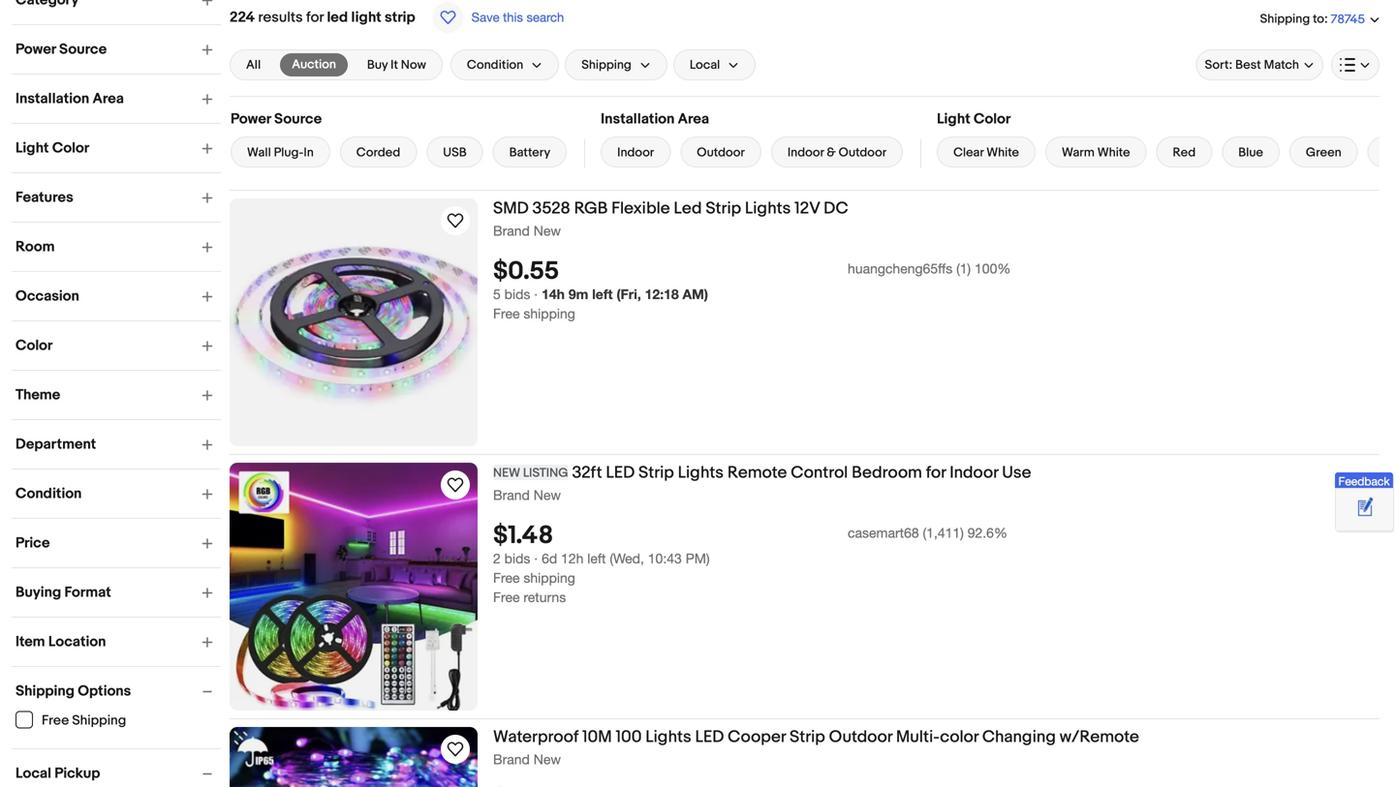 Task type: describe. For each thing, give the bounding box(es) containing it.
0 horizontal spatial source
[[59, 41, 107, 58]]

0 horizontal spatial power source
[[16, 41, 107, 58]]

5
[[493, 287, 501, 303]]

multi-
[[896, 728, 940, 748]]

waterproof 10m 100 lights led cooper strip outdoor multi-color changing w/remote link
[[493, 728, 1380, 751]]

shipping options button
[[16, 683, 221, 701]]

$0.55
[[493, 257, 559, 287]]

buy
[[367, 57, 388, 72]]

watch 32ft led strip lights remote control bedroom for indoor use image
[[444, 474, 467, 497]]

installation area button
[[16, 90, 221, 108]]

10:43
[[648, 551, 682, 567]]

wall
[[247, 145, 271, 160]]

theme
[[16, 387, 60, 404]]

0 vertical spatial condition button
[[450, 49, 559, 80]]

:
[[1325, 11, 1328, 27]]

all
[[246, 57, 261, 72]]

local for local
[[690, 57, 720, 72]]

1 horizontal spatial area
[[678, 110, 709, 128]]

$1.48
[[493, 521, 553, 552]]

9m
[[569, 287, 588, 303]]

· for 14h
[[534, 287, 538, 303]]

12h
[[561, 551, 584, 567]]

bedroom
[[852, 463, 922, 484]]

to
[[1313, 11, 1325, 27]]

shipping options
[[16, 683, 131, 701]]

1 horizontal spatial source
[[274, 110, 322, 128]]

bids for 2
[[505, 551, 530, 567]]

this
[[503, 10, 523, 25]]

buy it now
[[367, 57, 426, 72]]

1 vertical spatial power
[[231, 110, 271, 128]]

local for local pickup
[[16, 765, 51, 783]]

shipping button
[[565, 49, 667, 80]]

waterproof
[[493, 728, 579, 748]]

0 horizontal spatial condition button
[[16, 485, 221, 503]]

now
[[401, 57, 426, 72]]

watch waterproof 10m 100 lights led cooper strip outdoor multi-color changing w/remote image
[[444, 738, 467, 762]]

1 vertical spatial installation
[[601, 110, 675, 128]]

local pickup
[[16, 765, 100, 783]]

92.6%
[[968, 525, 1008, 541]]

color
[[940, 728, 979, 748]]

0 horizontal spatial installation
[[16, 90, 89, 108]]

100
[[616, 728, 642, 748]]

new left listing
[[493, 466, 520, 481]]

strip inside the waterproof 10m 100 lights led cooper strip outdoor multi-color changing w/remote brand new
[[790, 728, 825, 748]]

red
[[1173, 145, 1196, 160]]

led inside new listing 32ft led strip lights remote control bedroom for indoor use brand new
[[606, 463, 635, 484]]

12:18
[[645, 287, 679, 303]]

1 horizontal spatial light color
[[937, 110, 1011, 128]]

indoor for indoor & outdoor
[[788, 145, 824, 160]]

w/remote
[[1060, 728, 1139, 748]]

warm white
[[1062, 145, 1130, 160]]

shipping for shipping to : 78745
[[1260, 11, 1310, 27]]

dc
[[824, 199, 848, 219]]

power source button
[[16, 41, 221, 58]]

casemart68 (1,411) 92.6% 2 bids · 6d 12h left (wed, 10:43 pm) free shipping free returns
[[493, 525, 1008, 606]]

room
[[16, 238, 55, 256]]

warm
[[1062, 145, 1095, 160]]

1 vertical spatial color
[[52, 140, 89, 157]]

battery
[[509, 145, 551, 160]]

wall plug-in link
[[231, 137, 330, 168]]

indoor for indoor
[[617, 145, 654, 160]]

room button
[[16, 238, 221, 256]]

strip inside smd 3528 rgb flexible led strip lights 12v dc brand new
[[706, 199, 741, 219]]

smd 3528 rgb flexible led strip lights 12v dc heading
[[493, 199, 848, 219]]

new inside the waterproof 10m 100 lights led cooper strip outdoor multi-color changing w/remote brand new
[[534, 752, 561, 768]]

plug-
[[274, 145, 304, 160]]

1 vertical spatial condition
[[16, 485, 82, 503]]

2 vertical spatial color
[[16, 337, 53, 355]]

2
[[493, 551, 501, 567]]

1 horizontal spatial light
[[937, 110, 971, 128]]

smd 3528 rgb flexible led strip lights 12v dc link
[[493, 199, 1380, 222]]

format
[[64, 584, 111, 602]]

warm white link
[[1045, 137, 1147, 168]]

changing
[[982, 728, 1056, 748]]

price
[[16, 535, 50, 552]]

12v
[[795, 199, 820, 219]]

huangcheng65ffs (1) 100% 5 bids · 14h 9m left (fri, 12:18 am) free shipping
[[493, 261, 1011, 322]]

(1)
[[956, 261, 971, 277]]

outdoor link
[[680, 137, 761, 168]]

waterproof 10m 100 lights led cooper strip outdoor multi-color changing w/remote image
[[230, 728, 478, 788]]

left for 9m
[[592, 287, 613, 303]]

local pickup button
[[16, 765, 221, 783]]

listing
[[523, 466, 568, 481]]

free shipping
[[42, 713, 126, 730]]

save this search
[[472, 10, 564, 25]]

brand for waterproof
[[493, 752, 530, 768]]

lights inside the waterproof 10m 100 lights led cooper strip outdoor multi-color changing w/remote brand new
[[646, 728, 691, 748]]

feedback
[[1339, 475, 1390, 488]]

shipping down options
[[72, 713, 126, 730]]

red link
[[1156, 137, 1212, 168]]

smd
[[493, 199, 529, 219]]

auction link
[[280, 53, 348, 77]]

1 horizontal spatial condition
[[467, 57, 523, 72]]

new down listing
[[534, 487, 561, 503]]

flexible
[[612, 199, 670, 219]]

clear white link
[[937, 137, 1036, 168]]

local button
[[673, 49, 756, 80]]

remote
[[728, 463, 787, 484]]

for inside new listing 32ft led strip lights remote control bedroom for indoor use brand new
[[926, 463, 946, 484]]

best
[[1236, 57, 1261, 72]]

smd 3528 rgb flexible led strip lights 12v dc image
[[230, 199, 478, 447]]

32ft led strip lights remote control bedroom for indoor use image
[[230, 463, 478, 711]]

corded
[[356, 145, 400, 160]]

· for 6d
[[534, 551, 538, 567]]

(wed,
[[610, 551, 644, 567]]



Task type: vqa. For each thing, say whether or not it's contained in the screenshot.
"Show"
no



Task type: locate. For each thing, give the bounding box(es) containing it.
0 vertical spatial brand
[[493, 223, 530, 239]]

control
[[791, 463, 848, 484]]

lights right 100
[[646, 728, 691, 748]]

new down the 3528
[[534, 223, 561, 239]]

condition button
[[450, 49, 559, 80], [16, 485, 221, 503]]

item location button
[[16, 634, 221, 651]]

light up clear
[[937, 110, 971, 128]]

0 horizontal spatial indoor
[[617, 145, 654, 160]]

1 vertical spatial light
[[16, 140, 49, 157]]

clear white
[[954, 145, 1019, 160]]

224 results for led light strip
[[230, 9, 415, 26]]

· left the 14h
[[534, 287, 538, 303]]

6d
[[542, 551, 557, 567]]

outdoor inside the waterproof 10m 100 lights led cooper strip outdoor multi-color changing w/remote brand new
[[829, 728, 892, 748]]

0 horizontal spatial power
[[16, 41, 56, 58]]

buying format
[[16, 584, 111, 602]]

waterproof 10m 100 lights led cooper strip outdoor multi-color changing w/remote brand new
[[493, 728, 1139, 768]]

0 horizontal spatial led
[[606, 463, 635, 484]]

indoor left the &
[[788, 145, 824, 160]]

224
[[230, 9, 255, 26]]

0 vertical spatial light
[[937, 110, 971, 128]]

2 brand from the top
[[493, 487, 530, 503]]

10m
[[582, 728, 612, 748]]

1 shipping from the top
[[524, 306, 575, 322]]

installation up light color dropdown button
[[16, 90, 89, 108]]

1 horizontal spatial strip
[[706, 199, 741, 219]]

· left 6d
[[534, 551, 538, 567]]

listing options selector. list view selected. image
[[1340, 57, 1371, 73]]

buy it now link
[[356, 53, 438, 77]]

shipping
[[1260, 11, 1310, 27], [582, 57, 632, 72], [16, 683, 75, 701], [72, 713, 126, 730]]

shipping inside huangcheng65ffs (1) 100% 5 bids · 14h 9m left (fri, 12:18 am) free shipping
[[524, 306, 575, 322]]

free down shipping options at the bottom left of page
[[42, 713, 69, 730]]

left inside casemart68 (1,411) 92.6% 2 bids · 6d 12h left (wed, 10:43 pm) free shipping free returns
[[587, 551, 606, 567]]

0 horizontal spatial for
[[306, 9, 324, 26]]

led left cooper
[[695, 728, 724, 748]]

bids inside casemart68 (1,411) 92.6% 2 bids · 6d 12h left (wed, 10:43 pm) free shipping free returns
[[505, 551, 530, 567]]

indoor & outdoor link
[[771, 137, 903, 168]]

match
[[1264, 57, 1299, 72]]

in
[[304, 145, 314, 160]]

light color up clear
[[937, 110, 1011, 128]]

indoor up flexible
[[617, 145, 654, 160]]

1 vertical spatial power source
[[231, 110, 322, 128]]

local up outdoor link
[[690, 57, 720, 72]]

(1,411)
[[923, 525, 964, 541]]

white for clear white
[[987, 145, 1019, 160]]

1 vertical spatial left
[[587, 551, 606, 567]]

new
[[534, 223, 561, 239], [493, 466, 520, 481], [534, 487, 561, 503], [534, 752, 561, 768]]

lights
[[745, 199, 791, 219], [678, 463, 724, 484], [646, 728, 691, 748]]

power up 'installation area' dropdown button on the top
[[16, 41, 56, 58]]

shipping down 6d
[[524, 570, 575, 586]]

shipping down the 14h
[[524, 306, 575, 322]]

1 horizontal spatial led
[[695, 728, 724, 748]]

occasion button
[[16, 288, 221, 305]]

green
[[1306, 145, 1342, 160]]

for left led
[[306, 9, 324, 26]]

1 horizontal spatial local
[[690, 57, 720, 72]]

bids right 2
[[505, 551, 530, 567]]

1 vertical spatial lights
[[678, 463, 724, 484]]

theme button
[[16, 387, 221, 404]]

1 vertical spatial led
[[695, 728, 724, 748]]

pickup
[[54, 765, 100, 783]]

left right "12h"
[[587, 551, 606, 567]]

indoor & outdoor
[[788, 145, 887, 160]]

0 horizontal spatial condition
[[16, 485, 82, 503]]

2 vertical spatial brand
[[493, 752, 530, 768]]

buying
[[16, 584, 61, 602]]

am)
[[683, 287, 708, 303]]

1 vertical spatial area
[[678, 110, 709, 128]]

shipping left to
[[1260, 11, 1310, 27]]

smd 3528 rgb flexible led strip lights 12v dc brand new
[[493, 199, 848, 239]]

shipping up indoor link
[[582, 57, 632, 72]]

battery link
[[493, 137, 567, 168]]

blue
[[1239, 145, 1263, 160]]

1 horizontal spatial for
[[926, 463, 946, 484]]

brand
[[493, 223, 530, 239], [493, 487, 530, 503], [493, 752, 530, 768]]

light
[[351, 9, 381, 26]]

0 horizontal spatial light
[[16, 140, 49, 157]]

usb
[[443, 145, 467, 160]]

clear
[[954, 145, 984, 160]]

0 horizontal spatial white
[[987, 145, 1019, 160]]

occasion
[[16, 288, 79, 305]]

power source
[[16, 41, 107, 58], [231, 110, 322, 128]]

light
[[937, 110, 971, 128], [16, 140, 49, 157]]

save
[[472, 10, 500, 25]]

light up features on the top left
[[16, 140, 49, 157]]

0 vertical spatial power source
[[16, 41, 107, 58]]

options
[[78, 683, 131, 701]]

condition button down department dropdown button
[[16, 485, 221, 503]]

0 horizontal spatial light color
[[16, 140, 89, 157]]

free down 2
[[493, 570, 520, 586]]

brand inside the waterproof 10m 100 lights led cooper strip outdoor multi-color changing w/remote brand new
[[493, 752, 530, 768]]

0 vertical spatial shipping
[[524, 306, 575, 322]]

1 horizontal spatial power
[[231, 110, 271, 128]]

strip
[[385, 9, 415, 26]]

1 horizontal spatial installation
[[601, 110, 675, 128]]

brand down listing
[[493, 487, 530, 503]]

1 white from the left
[[987, 145, 1019, 160]]

shipping up free shipping link
[[16, 683, 75, 701]]

shipping
[[524, 306, 575, 322], [524, 570, 575, 586]]

color up features on the top left
[[52, 140, 89, 157]]

1 vertical spatial condition button
[[16, 485, 221, 503]]

bids right 5 on the left of the page
[[505, 287, 530, 303]]

local inside dropdown button
[[690, 57, 720, 72]]

0 vertical spatial power
[[16, 41, 56, 58]]

0 vertical spatial area
[[93, 90, 124, 108]]

0 vertical spatial condition
[[467, 57, 523, 72]]

· inside huangcheng65ffs (1) 100% 5 bids · 14h 9m left (fri, 12:18 am) free shipping
[[534, 287, 538, 303]]

white for warm white
[[1098, 145, 1130, 160]]

waterproof 10m 100 lights led cooper strip outdoor multi-color changing w/remote heading
[[493, 728, 1139, 748]]

1 vertical spatial light color
[[16, 140, 89, 157]]

lights inside smd 3528 rgb flexible led strip lights 12v dc brand new
[[745, 199, 791, 219]]

strip right cooper
[[790, 728, 825, 748]]

indoor
[[617, 145, 654, 160], [788, 145, 824, 160], [950, 463, 998, 484]]

1 vertical spatial for
[[926, 463, 946, 484]]

white right warm
[[1098, 145, 1130, 160]]

light color up features on the top left
[[16, 140, 89, 157]]

new listing 32ft led strip lights remote control bedroom for indoor use brand new
[[493, 463, 1032, 503]]

auction
[[292, 57, 336, 72]]

free shipping link
[[16, 712, 127, 730]]

huangcheng65ffs
[[848, 261, 953, 277]]

brand inside new listing 32ft led strip lights remote control bedroom for indoor use brand new
[[493, 487, 530, 503]]

bids inside huangcheng65ffs (1) 100% 5 bids · 14h 9m left (fri, 12:18 am) free shipping
[[505, 287, 530, 303]]

2 vertical spatial lights
[[646, 728, 691, 748]]

strip right led
[[706, 199, 741, 219]]

price button
[[16, 535, 221, 552]]

1 horizontal spatial installation area
[[601, 110, 709, 128]]

0 horizontal spatial strip
[[639, 463, 674, 484]]

32ft led strip lights remote control bedroom for indoor use heading
[[493, 463, 1032, 484]]

for
[[306, 9, 324, 26], [926, 463, 946, 484]]

led
[[606, 463, 635, 484], [695, 728, 724, 748]]

2 · from the top
[[534, 551, 538, 567]]

power up 'wall'
[[231, 110, 271, 128]]

shipping for shipping options
[[16, 683, 75, 701]]

indoor inside new listing 32ft led strip lights remote control bedroom for indoor use brand new
[[950, 463, 998, 484]]

light color button
[[16, 140, 221, 157]]

area up light color dropdown button
[[93, 90, 124, 108]]

2 shipping from the top
[[524, 570, 575, 586]]

0 vertical spatial installation area
[[16, 90, 124, 108]]

Auction selected text field
[[292, 56, 336, 74]]

1 brand from the top
[[493, 223, 530, 239]]

area
[[93, 90, 124, 108], [678, 110, 709, 128]]

green link
[[1290, 137, 1358, 168]]

area up outdoor link
[[678, 110, 709, 128]]

shipping inside casemart68 (1,411) 92.6% 2 bids · 6d 12h left (wed, 10:43 pm) free shipping free returns
[[524, 570, 575, 586]]

led inside the waterproof 10m 100 lights led cooper strip outdoor multi-color changing w/remote brand new
[[695, 728, 724, 748]]

1 vertical spatial strip
[[639, 463, 674, 484]]

0 vertical spatial color
[[974, 110, 1011, 128]]

new down the waterproof
[[534, 752, 561, 768]]

returns
[[524, 590, 566, 606]]

location
[[48, 634, 106, 651]]

0 vertical spatial for
[[306, 9, 324, 26]]

rgb
[[574, 199, 608, 219]]

lights left remote
[[678, 463, 724, 484]]

wall plug-in
[[247, 145, 314, 160]]

for right bedroom
[[926, 463, 946, 484]]

1 vertical spatial brand
[[493, 487, 530, 503]]

condition down department
[[16, 485, 82, 503]]

2 bids from the top
[[505, 551, 530, 567]]

lights inside new listing 32ft led strip lights remote control bedroom for indoor use brand new
[[678, 463, 724, 484]]

it
[[391, 57, 398, 72]]

free inside huangcheng65ffs (1) 100% 5 bids · 14h 9m left (fri, 12:18 am) free shipping
[[493, 306, 520, 322]]

1 vertical spatial shipping
[[524, 570, 575, 586]]

power
[[16, 41, 56, 58], [231, 110, 271, 128]]

free left returns
[[493, 590, 520, 606]]

outdoor right the &
[[839, 145, 887, 160]]

2 white from the left
[[1098, 145, 1130, 160]]

color up clear white link
[[974, 110, 1011, 128]]

0 vertical spatial ·
[[534, 287, 538, 303]]

brand down smd
[[493, 223, 530, 239]]

installation area up light color dropdown button
[[16, 90, 124, 108]]

indoor left use on the bottom right of page
[[950, 463, 998, 484]]

blue link
[[1222, 137, 1280, 168]]

brand inside smd 3528 rgb flexible led strip lights 12v dc brand new
[[493, 223, 530, 239]]

left right the 9m
[[592, 287, 613, 303]]

use
[[1002, 463, 1032, 484]]

casemart68
[[848, 525, 919, 541]]

condition down save this search button
[[467, 57, 523, 72]]

outdoor up led
[[697, 145, 745, 160]]

white
[[987, 145, 1019, 160], [1098, 145, 1130, 160]]

1 vertical spatial bids
[[505, 551, 530, 567]]

100%
[[975, 261, 1011, 277]]

strip right 32ft
[[639, 463, 674, 484]]

source up 'installation area' dropdown button on the top
[[59, 41, 107, 58]]

features
[[16, 189, 73, 206]]

color button
[[16, 337, 221, 355]]

1 vertical spatial local
[[16, 765, 51, 783]]

0 vertical spatial bids
[[505, 287, 530, 303]]

1 vertical spatial source
[[274, 110, 322, 128]]

brand down the waterproof
[[493, 752, 530, 768]]

installation area up indoor link
[[601, 110, 709, 128]]

1 horizontal spatial white
[[1098, 145, 1130, 160]]

0 vertical spatial lights
[[745, 199, 791, 219]]

free inside free shipping link
[[42, 713, 69, 730]]

condition button down save this search button
[[450, 49, 559, 80]]

0 vertical spatial light color
[[937, 110, 1011, 128]]

shipping for 14h
[[524, 306, 575, 322]]

free down 5 on the left of the page
[[493, 306, 520, 322]]

search
[[527, 10, 564, 25]]

0 horizontal spatial local
[[16, 765, 51, 783]]

·
[[534, 287, 538, 303], [534, 551, 538, 567]]

shipping to : 78745
[[1260, 11, 1365, 27]]

0 vertical spatial strip
[[706, 199, 741, 219]]

0 vertical spatial left
[[592, 287, 613, 303]]

shipping for 6d
[[524, 570, 575, 586]]

3528
[[532, 199, 570, 219]]

3 brand from the top
[[493, 752, 530, 768]]

shipping inside dropdown button
[[582, 57, 632, 72]]

2 horizontal spatial strip
[[790, 728, 825, 748]]

white right clear
[[987, 145, 1019, 160]]

bids for 5
[[505, 287, 530, 303]]

local left pickup
[[16, 765, 51, 783]]

sort:
[[1205, 57, 1233, 72]]

brand for new
[[493, 487, 530, 503]]

item
[[16, 634, 45, 651]]

shipping for shipping
[[582, 57, 632, 72]]

outdoor
[[697, 145, 745, 160], [839, 145, 887, 160], [829, 728, 892, 748]]

78745
[[1331, 12, 1365, 27]]

source up plug-
[[274, 110, 322, 128]]

1 horizontal spatial indoor
[[788, 145, 824, 160]]

installation up indoor link
[[601, 110, 675, 128]]

strip inside new listing 32ft led strip lights remote control bedroom for indoor use brand new
[[639, 463, 674, 484]]

outdoor left multi-
[[829, 728, 892, 748]]

1 horizontal spatial power source
[[231, 110, 322, 128]]

led
[[327, 9, 348, 26]]

0 horizontal spatial area
[[93, 90, 124, 108]]

power source up wall plug-in link
[[231, 110, 322, 128]]

0 vertical spatial installation
[[16, 90, 89, 108]]

1 vertical spatial installation area
[[601, 110, 709, 128]]

0 vertical spatial source
[[59, 41, 107, 58]]

left inside huangcheng65ffs (1) 100% 5 bids · 14h 9m left (fri, 12:18 am) free shipping
[[592, 287, 613, 303]]

1 bids from the top
[[505, 287, 530, 303]]

2 vertical spatial strip
[[790, 728, 825, 748]]

0 horizontal spatial installation area
[[16, 90, 124, 108]]

1 horizontal spatial condition button
[[450, 49, 559, 80]]

2 horizontal spatial indoor
[[950, 463, 998, 484]]

watch smd 3528 rgb flexible led strip lights 12v dc image
[[444, 209, 467, 233]]

1 · from the top
[[534, 287, 538, 303]]

0 vertical spatial led
[[606, 463, 635, 484]]

left for 12h
[[587, 551, 606, 567]]

installation
[[16, 90, 89, 108], [601, 110, 675, 128]]

(fri,
[[617, 287, 641, 303]]

· inside casemart68 (1,411) 92.6% 2 bids · 6d 12h left (wed, 10:43 pm) free shipping free returns
[[534, 551, 538, 567]]

1 vertical spatial ·
[[534, 551, 538, 567]]

new inside smd 3528 rgb flexible led strip lights 12v dc brand new
[[534, 223, 561, 239]]

power source up 'installation area' dropdown button on the top
[[16, 41, 107, 58]]

0 vertical spatial local
[[690, 57, 720, 72]]

shipping inside shipping to : 78745
[[1260, 11, 1310, 27]]

led right 32ft
[[606, 463, 635, 484]]

lights left '12v'
[[745, 199, 791, 219]]

color up theme
[[16, 337, 53, 355]]



